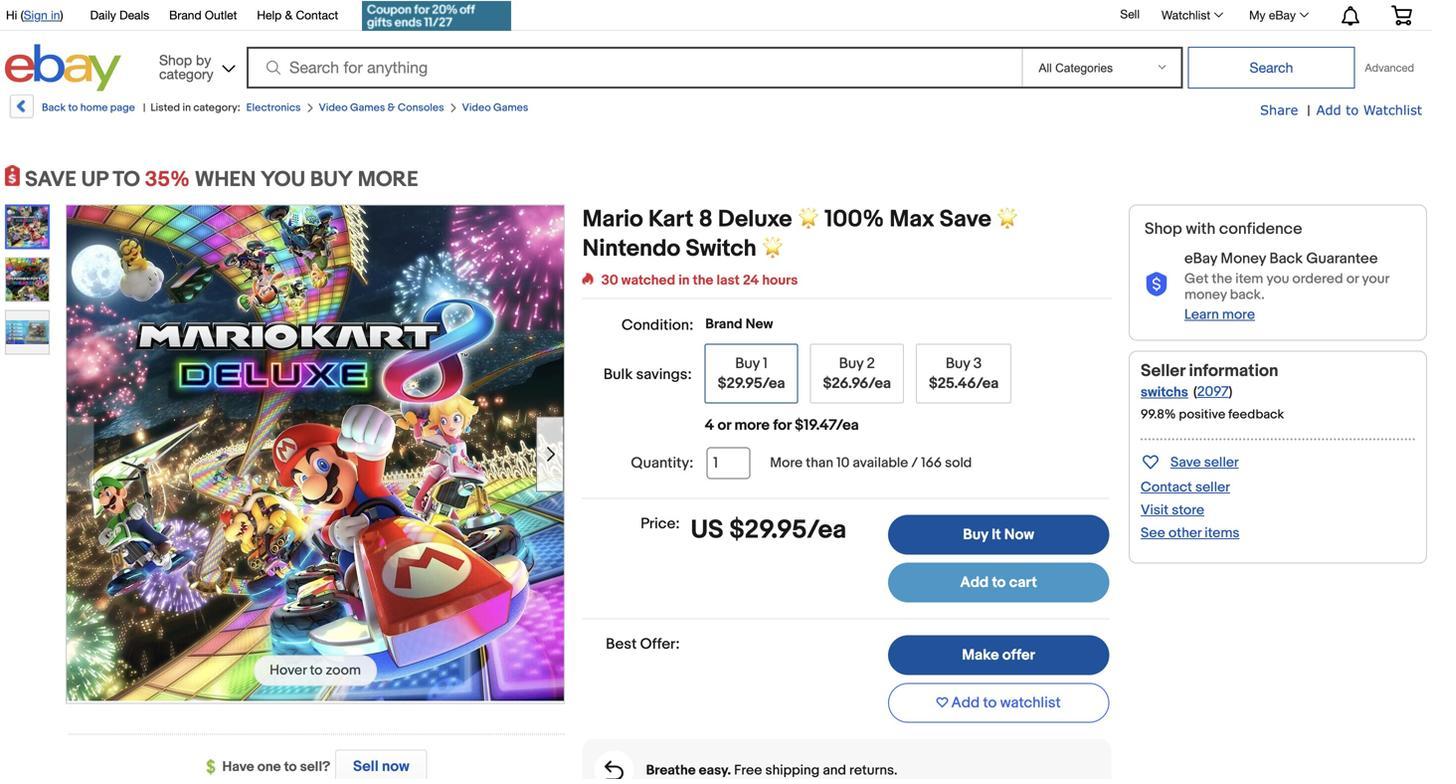 Task type: locate. For each thing, give the bounding box(es) containing it.
0 vertical spatial $29.95/ea
[[718, 375, 786, 393]]

video games link
[[462, 101, 529, 114]]

0 horizontal spatial the
[[693, 272, 714, 289]]

save seller button
[[1141, 450, 1239, 473]]

buy 1 $29.95/ea
[[718, 355, 786, 393]]

( right the hi
[[21, 8, 24, 22]]

1 vertical spatial back
[[1270, 250, 1304, 268]]

0 vertical spatial seller
[[1205, 454, 1239, 471]]

/
[[912, 455, 919, 472]]

video right consoles
[[462, 101, 491, 114]]

seller
[[1141, 361, 1186, 382]]

brand inside the "account" navigation
[[169, 8, 202, 22]]

brand inside us $29.95/ea main content
[[706, 316, 743, 333]]

watchlist
[[1162, 8, 1211, 22], [1364, 102, 1423, 117]]

1 vertical spatial in
[[183, 101, 191, 114]]

1 horizontal spatial games
[[494, 101, 529, 114]]

help & contact link
[[257, 5, 338, 27]]

0 horizontal spatial shop
[[159, 52, 192, 68]]

0 horizontal spatial save
[[940, 205, 992, 234]]

for
[[773, 416, 792, 434]]

visit
[[1141, 502, 1169, 519]]

buy left 3 at right
[[946, 355, 971, 373]]

switch
[[686, 235, 757, 263]]

sell inside the "account" navigation
[[1121, 7, 1140, 21]]

watched
[[622, 272, 676, 289]]

add inside share | add to watchlist
[[1317, 102, 1342, 117]]

1 horizontal spatial |
[[1308, 102, 1311, 119]]

in right sign
[[51, 8, 60, 22]]

1 video from the left
[[319, 101, 348, 114]]

add to watchlist link
[[1317, 101, 1423, 119]]

in inside us $29.95/ea main content
[[679, 272, 690, 289]]

back left home at the top left
[[42, 101, 66, 114]]

watchlist down advanced link
[[1364, 102, 1423, 117]]

2 games from the left
[[494, 101, 529, 114]]

1 horizontal spatial back
[[1270, 250, 1304, 268]]

0 horizontal spatial more
[[735, 416, 770, 434]]

or
[[1347, 271, 1360, 288], [718, 416, 732, 434]]

in inside the "account" navigation
[[51, 8, 60, 22]]

( up positive on the bottom right of page
[[1194, 384, 1198, 400]]

games left consoles
[[350, 101, 385, 114]]

1 horizontal spatial ebay
[[1269, 8, 1296, 22]]

video for video games & consoles
[[319, 101, 348, 114]]

🌟 left 100%
[[798, 205, 820, 234]]

buy inside buy 3 $25.46/ea
[[946, 355, 971, 373]]

1 horizontal spatial watchlist
[[1364, 102, 1423, 117]]

0 horizontal spatial (
[[21, 8, 24, 22]]

$25.46/ea
[[929, 375, 999, 393]]

seller down "save seller"
[[1196, 479, 1231, 496]]

2 vertical spatial add
[[952, 694, 980, 712]]

1 vertical spatial sell
[[353, 758, 379, 776]]

brand for brand new
[[706, 316, 743, 333]]

& left consoles
[[388, 101, 395, 114]]

one
[[257, 759, 281, 776]]

sell for sell
[[1121, 7, 1140, 21]]

shop left by
[[159, 52, 192, 68]]

video right electronics
[[319, 101, 348, 114]]

0 horizontal spatial sell
[[353, 758, 379, 776]]

shop left with
[[1145, 219, 1183, 239]]

& right help
[[285, 8, 293, 22]]

🌟 up "hours"
[[762, 235, 784, 263]]

your shopping cart image
[[1391, 5, 1414, 25]]

2 vertical spatial in
[[679, 272, 690, 289]]

back up you
[[1270, 250, 1304, 268]]

category
[[159, 66, 214, 82]]

|
[[143, 101, 146, 114], [1308, 102, 1311, 119]]

$29.95/ea
[[718, 375, 786, 393], [730, 515, 847, 546]]

watchlist link
[[1151, 3, 1233, 27]]

1 horizontal spatial the
[[1212, 271, 1233, 288]]

1 horizontal spatial )
[[1229, 384, 1233, 400]]

sold
[[945, 455, 972, 472]]

shop
[[159, 52, 192, 68], [1145, 219, 1183, 239]]

more than 10 available / 166 sold
[[770, 455, 972, 472]]

outlet
[[205, 8, 237, 22]]

to left watchlist
[[984, 694, 997, 712]]

sell left watchlist link
[[1121, 7, 1140, 21]]

mario
[[583, 205, 644, 234]]

1 vertical spatial )
[[1229, 384, 1233, 400]]

1 horizontal spatial in
[[183, 101, 191, 114]]

ebay money back guarantee get the item you ordered or your money back. learn more
[[1185, 250, 1390, 323]]

1 horizontal spatial or
[[1347, 271, 1360, 288]]

Quantity: text field
[[707, 447, 750, 479]]

sell for sell now
[[353, 758, 379, 776]]

brand outlet link
[[169, 5, 237, 27]]

) down information
[[1229, 384, 1233, 400]]

shop by category button
[[150, 44, 240, 87]]

the left last
[[693, 272, 714, 289]]

add right share
[[1317, 102, 1342, 117]]

0 vertical spatial ebay
[[1269, 8, 1296, 22]]

0 horizontal spatial games
[[350, 101, 385, 114]]

(
[[21, 8, 24, 22], [1194, 384, 1198, 400]]

0 horizontal spatial ebay
[[1185, 250, 1218, 268]]

shop by category banner
[[0, 0, 1428, 97]]

0 horizontal spatial contact
[[296, 8, 338, 22]]

watchlist right the sell link
[[1162, 8, 1211, 22]]

buy inside buy 1 $29.95/ea
[[736, 355, 760, 373]]

0 vertical spatial &
[[285, 8, 293, 22]]

$19.47/ea
[[795, 416, 859, 434]]

buy left "1"
[[736, 355, 760, 373]]

0 horizontal spatial watchlist
[[1162, 8, 1211, 22]]

1 horizontal spatial contact
[[1141, 479, 1193, 496]]

buy for buy 3
[[946, 355, 971, 373]]

with details__icon image
[[1145, 272, 1169, 297], [605, 761, 624, 779]]

save
[[25, 167, 77, 193]]

sell left now
[[353, 758, 379, 776]]

video for video games
[[462, 101, 491, 114]]

add down make
[[952, 694, 980, 712]]

1 horizontal spatial video
[[462, 101, 491, 114]]

sign in link
[[24, 8, 60, 22]]

Search for anything text field
[[250, 49, 1018, 87]]

savings:
[[636, 366, 692, 384]]

or down 'guarantee'
[[1347, 271, 1360, 288]]

1 horizontal spatial 🌟
[[798, 205, 820, 234]]

2 horizontal spatial in
[[679, 272, 690, 289]]

1 vertical spatial seller
[[1196, 479, 1231, 496]]

seller up contact seller 'link'
[[1205, 454, 1239, 471]]

0 horizontal spatial video
[[319, 101, 348, 114]]

1
[[763, 355, 768, 373]]

switchs
[[1141, 384, 1189, 401]]

back inside ebay money back guarantee get the item you ordered or your money back. learn more
[[1270, 250, 1304, 268]]

ebay up get
[[1185, 250, 1218, 268]]

0 horizontal spatial back
[[42, 101, 66, 114]]

or inside ebay money back guarantee get the item you ordered or your money back. learn more
[[1347, 271, 1360, 288]]

games for video games
[[494, 101, 529, 114]]

contact inside the "account" navigation
[[296, 8, 338, 22]]

in right watched at the left of page
[[679, 272, 690, 289]]

to down advanced link
[[1346, 102, 1359, 117]]

1 games from the left
[[350, 101, 385, 114]]

seller information switchs ( 2097 ) 99.8% positive feedback
[[1141, 361, 1285, 422]]

sell?
[[300, 759, 331, 776]]

or inside us $29.95/ea main content
[[718, 416, 732, 434]]

buy left it in the bottom of the page
[[964, 526, 989, 544]]

0 vertical spatial or
[[1347, 271, 1360, 288]]

2 horizontal spatial 🌟
[[997, 205, 1019, 234]]

in for 30 watched in the last 24 hours
[[679, 272, 690, 289]]

back.
[[1231, 287, 1265, 303]]

0 horizontal spatial or
[[718, 416, 732, 434]]

1 vertical spatial with details__icon image
[[605, 761, 624, 779]]

brand left new
[[706, 316, 743, 333]]

in right listed
[[183, 101, 191, 114]]

to inside share | add to watchlist
[[1346, 102, 1359, 117]]

electronics link
[[246, 101, 301, 114]]

1 vertical spatial &
[[388, 101, 395, 114]]

to left cart at the bottom of the page
[[992, 574, 1006, 592]]

4
[[705, 416, 715, 434]]

35%
[[145, 167, 190, 193]]

shop inside "shop by category"
[[159, 52, 192, 68]]

| inside share | add to watchlist
[[1308, 102, 1311, 119]]

save
[[940, 205, 992, 234], [1171, 454, 1202, 471]]

& inside the "account" navigation
[[285, 8, 293, 22]]

more left "for"
[[735, 416, 770, 434]]

1 vertical spatial watchlist
[[1364, 102, 1423, 117]]

or right 4
[[718, 416, 732, 434]]

buy left the 2
[[839, 355, 864, 373]]

other
[[1169, 525, 1202, 542]]

0 horizontal spatial brand
[[169, 8, 202, 22]]

0 vertical spatial save
[[940, 205, 992, 234]]

1 vertical spatial more
[[735, 416, 770, 434]]

contact right help
[[296, 8, 338, 22]]

games right consoles
[[494, 101, 529, 114]]

contact up visit store link
[[1141, 479, 1193, 496]]

account navigation
[[0, 0, 1428, 33]]

more
[[1223, 306, 1256, 323], [735, 416, 770, 434]]

cart
[[1010, 574, 1038, 592]]

( inside the "account" navigation
[[21, 8, 24, 22]]

category:
[[193, 101, 240, 114]]

1 horizontal spatial &
[[388, 101, 395, 114]]

None submit
[[1188, 47, 1356, 89]]

save up contact seller 'link'
[[1171, 454, 1202, 471]]

video games
[[462, 101, 529, 114]]

1 horizontal spatial save
[[1171, 454, 1202, 471]]

| right share button
[[1308, 102, 1311, 119]]

0 horizontal spatial )
[[60, 8, 63, 22]]

add for add to cart
[[961, 574, 989, 592]]

with
[[1186, 219, 1216, 239]]

0 vertical spatial add
[[1317, 102, 1342, 117]]

0 vertical spatial (
[[21, 8, 24, 22]]

condition:
[[622, 316, 694, 334]]

video
[[319, 101, 348, 114], [462, 101, 491, 114]]

none submit inside "shop by category" banner
[[1188, 47, 1356, 89]]

contact seller link
[[1141, 479, 1231, 496]]

0 vertical spatial with details__icon image
[[1145, 272, 1169, 297]]

deals
[[120, 8, 149, 22]]

back to home page
[[42, 101, 135, 114]]

hi
[[6, 8, 17, 22]]

make offer link
[[888, 635, 1110, 675]]

0 horizontal spatial in
[[51, 8, 60, 22]]

1 vertical spatial add
[[961, 574, 989, 592]]

1 vertical spatial contact
[[1141, 479, 1193, 496]]

to left home at the top left
[[68, 101, 78, 114]]

1 vertical spatial ebay
[[1185, 250, 1218, 268]]

up
[[81, 167, 108, 193]]

more down back.
[[1223, 306, 1256, 323]]

1 horizontal spatial shop
[[1145, 219, 1183, 239]]

video games & consoles link
[[319, 101, 444, 114]]

) right sign
[[60, 8, 63, 22]]

$29.95/ea down "1"
[[718, 375, 786, 393]]

1 horizontal spatial brand
[[706, 316, 743, 333]]

add left cart at the bottom of the page
[[961, 574, 989, 592]]

0 horizontal spatial with details__icon image
[[605, 761, 624, 779]]

brand new
[[706, 316, 773, 333]]

0 vertical spatial contact
[[296, 8, 338, 22]]

picture 3 of 3 image
[[6, 311, 49, 354]]

us $29.95/ea main content
[[583, 204, 1112, 779]]

0 vertical spatial in
[[51, 8, 60, 22]]

0 vertical spatial )
[[60, 8, 63, 22]]

1 vertical spatial brand
[[706, 316, 743, 333]]

0 vertical spatial sell
[[1121, 7, 1140, 21]]

1 vertical spatial shop
[[1145, 219, 1183, 239]]

seller for contact
[[1196, 479, 1231, 496]]

buy inside "buy 2 $26.96/ea"
[[839, 355, 864, 373]]

the right get
[[1212, 271, 1233, 288]]

with details__icon image inside us $29.95/ea main content
[[605, 761, 624, 779]]

save right max at the top
[[940, 205, 992, 234]]

money
[[1185, 287, 1227, 303]]

100%
[[825, 205, 885, 234]]

🌟 right max at the top
[[997, 205, 1019, 234]]

have
[[222, 759, 254, 776]]

2 video from the left
[[462, 101, 491, 114]]

contact inside 'contact seller visit store see other items'
[[1141, 479, 1193, 496]]

seller inside 'contact seller visit store see other items'
[[1196, 479, 1231, 496]]

positive
[[1179, 407, 1226, 422]]

0 vertical spatial brand
[[169, 8, 202, 22]]

add for add to watchlist
[[952, 694, 980, 712]]

) inside seller information switchs ( 2097 ) 99.8% positive feedback
[[1229, 384, 1233, 400]]

0 horizontal spatial &
[[285, 8, 293, 22]]

10
[[837, 455, 850, 472]]

0 vertical spatial more
[[1223, 306, 1256, 323]]

| left listed
[[143, 101, 146, 114]]

sell inside sell now link
[[353, 758, 379, 776]]

seller inside button
[[1205, 454, 1239, 471]]

1 horizontal spatial (
[[1194, 384, 1198, 400]]

1 horizontal spatial more
[[1223, 306, 1256, 323]]

confidence
[[1220, 219, 1303, 239]]

0 vertical spatial shop
[[159, 52, 192, 68]]

1 vertical spatial (
[[1194, 384, 1198, 400]]

sign
[[24, 8, 48, 22]]

now
[[382, 758, 410, 776]]

brand left the outlet
[[169, 8, 202, 22]]

( inside seller information switchs ( 2097 ) 99.8% positive feedback
[[1194, 384, 1198, 400]]

) inside the "account" navigation
[[60, 8, 63, 22]]

new
[[746, 316, 773, 333]]

nintendo
[[583, 235, 681, 263]]

1 horizontal spatial sell
[[1121, 7, 1140, 21]]

$29.95/ea down 'more'
[[730, 515, 847, 546]]

0 vertical spatial watchlist
[[1162, 8, 1211, 22]]

in for | listed in category:
[[183, 101, 191, 114]]

the inside ebay money back guarantee get the item you ordered or your money back. learn more
[[1212, 271, 1233, 288]]

ebay right my
[[1269, 8, 1296, 22]]

1 vertical spatial save
[[1171, 454, 1202, 471]]

1 vertical spatial or
[[718, 416, 732, 434]]



Task type: vqa. For each thing, say whether or not it's contained in the screenshot.


Task type: describe. For each thing, give the bounding box(es) containing it.
watchlist
[[1001, 694, 1061, 712]]

quantity:
[[631, 454, 694, 472]]

more inside us $29.95/ea main content
[[735, 416, 770, 434]]

$26.96/ea
[[823, 375, 891, 393]]

daily
[[90, 8, 116, 22]]

to for home
[[68, 101, 78, 114]]

0 horizontal spatial 🌟
[[762, 235, 784, 263]]

more inside ebay money back guarantee get the item you ordered or your money back. learn more
[[1223, 306, 1256, 323]]

information
[[1190, 361, 1279, 382]]

visit store link
[[1141, 502, 1205, 519]]

8
[[699, 205, 713, 234]]

buy for buy 2
[[839, 355, 864, 373]]

buy it now
[[964, 526, 1035, 544]]

0 horizontal spatial |
[[143, 101, 146, 114]]

| listed in category:
[[143, 101, 240, 114]]

it
[[992, 526, 1001, 544]]

bulk savings:
[[604, 366, 692, 384]]

dollar sign image
[[206, 759, 222, 775]]

save inside button
[[1171, 454, 1202, 471]]

help
[[257, 8, 282, 22]]

max
[[890, 205, 935, 234]]

my ebay
[[1250, 8, 1296, 22]]

3
[[974, 355, 982, 373]]

save inside mario kart 8 deluxe 🌟 100% max save 🌟 nintendo switch 🌟
[[940, 205, 992, 234]]

add to cart
[[961, 574, 1038, 592]]

make
[[963, 646, 1000, 664]]

add to watchlist link
[[888, 683, 1110, 723]]

advanced
[[1366, 61, 1415, 74]]

99.8%
[[1141, 407, 1177, 422]]

hours
[[763, 272, 798, 289]]

1 horizontal spatial with details__icon image
[[1145, 272, 1169, 297]]

shop for shop by category
[[159, 52, 192, 68]]

when
[[195, 167, 256, 193]]

learn
[[1185, 306, 1220, 323]]

ordered
[[1293, 271, 1344, 288]]

sell link
[[1112, 7, 1149, 21]]

store
[[1172, 502, 1205, 519]]

save up to 35% when you buy more
[[25, 167, 419, 193]]

your
[[1363, 271, 1390, 288]]

166
[[922, 455, 942, 472]]

share
[[1261, 102, 1299, 117]]

page
[[110, 101, 135, 114]]

us $29.95/ea
[[691, 515, 847, 546]]

1 vertical spatial $29.95/ea
[[730, 515, 847, 546]]

back to home page link
[[8, 95, 135, 125]]

items
[[1205, 525, 1240, 542]]

listed
[[151, 101, 180, 114]]

video games & consoles
[[319, 101, 444, 114]]

best
[[606, 635, 637, 653]]

add to cart link
[[888, 563, 1110, 602]]

0 vertical spatial back
[[42, 101, 66, 114]]

share | add to watchlist
[[1261, 102, 1423, 119]]

watchlist inside share | add to watchlist
[[1364, 102, 1423, 117]]

to
[[113, 167, 140, 193]]

get an extra 20% off image
[[362, 1, 512, 31]]

electronics
[[246, 101, 301, 114]]

buy 3 $25.46/ea
[[929, 355, 999, 393]]

save seller
[[1171, 454, 1239, 471]]

switchs link
[[1141, 384, 1189, 401]]

watchlist inside the "account" navigation
[[1162, 8, 1211, 22]]

seller for save
[[1205, 454, 1239, 471]]

my ebay link
[[1239, 3, 1318, 27]]

advanced link
[[1356, 48, 1425, 88]]

brand outlet
[[169, 8, 237, 22]]

to right one
[[284, 759, 297, 776]]

add to watchlist
[[952, 694, 1061, 712]]

2097 link
[[1198, 384, 1229, 400]]

brand for brand outlet
[[169, 8, 202, 22]]

kart
[[649, 205, 694, 234]]

shop with confidence
[[1145, 219, 1303, 239]]

share button
[[1261, 101, 1299, 119]]

buy it now link
[[888, 515, 1110, 555]]

daily deals
[[90, 8, 149, 22]]

learn more link
[[1185, 306, 1256, 323]]

my
[[1250, 8, 1266, 22]]

deluxe
[[718, 205, 793, 234]]

the inside us $29.95/ea main content
[[693, 272, 714, 289]]

shop for shop with confidence
[[1145, 219, 1183, 239]]

bulk
[[604, 366, 633, 384]]

offer
[[1003, 646, 1036, 664]]

have one to sell?
[[222, 759, 331, 776]]

sell now link
[[331, 750, 427, 779]]

you
[[1267, 271, 1290, 288]]

to for cart
[[992, 574, 1006, 592]]

buy
[[310, 167, 353, 193]]

ebay inside ebay money back guarantee get the item you ordered or your money back. learn more
[[1185, 250, 1218, 268]]

30 watched in the last 24 hours
[[602, 272, 798, 289]]

2
[[867, 355, 875, 373]]

games for video games & consoles
[[350, 101, 385, 114]]

mario kart 8 deluxe 🌟 100% max save 🌟 nintendo switch 🌟
[[583, 205, 1019, 263]]

picture 2 of 3 image
[[6, 258, 49, 301]]

mario kart 8 deluxe 🌟 100% max save 🌟 nintendo switch 🌟 - picture 1 of 3 image
[[67, 203, 564, 701]]

daily deals link
[[90, 5, 149, 27]]

last
[[717, 272, 740, 289]]

us
[[691, 515, 724, 546]]

picture 1 of 3 image
[[7, 206, 48, 247]]

make offer
[[963, 646, 1036, 664]]

buy for buy 1
[[736, 355, 760, 373]]

price:
[[641, 515, 680, 533]]

consoles
[[398, 101, 444, 114]]

to for watchlist
[[984, 694, 997, 712]]

best offer:
[[606, 635, 680, 653]]

more
[[770, 455, 803, 472]]

ebay inside the 'my ebay' link
[[1269, 8, 1296, 22]]



